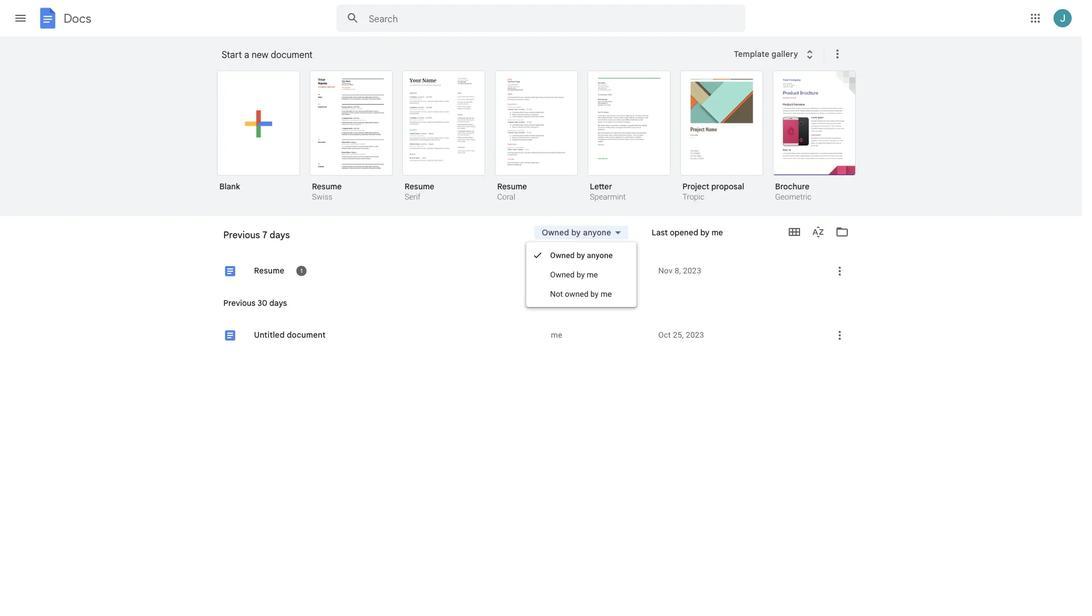 Task type: locate. For each thing, give the bounding box(es) containing it.
untitled document
[[254, 330, 326, 340]]

7 inside heading
[[263, 229, 267, 241]]

opened down the tropic at the top right of page
[[670, 227, 699, 237]]

new
[[252, 49, 269, 60]]

start a new document
[[222, 49, 313, 60]]

tropic
[[683, 192, 705, 202]]

0 vertical spatial document
[[271, 49, 313, 60]]

1 vertical spatial 2023
[[686, 330, 705, 340]]

owned
[[542, 227, 569, 237], [550, 250, 575, 260], [550, 270, 575, 279]]

None search field
[[337, 5, 746, 32]]

document right new on the top left of the page
[[271, 49, 313, 60]]

me
[[712, 227, 723, 237], [642, 234, 653, 244], [551, 266, 563, 275], [587, 270, 598, 279], [601, 289, 612, 298], [551, 330, 563, 340]]

last opened by me down the tropic at the top right of page
[[652, 227, 723, 237]]

letter option
[[588, 71, 671, 203]]

days
[[270, 229, 290, 241], [264, 234, 282, 244], [269, 298, 287, 308]]

2 owned by me element from the top
[[551, 329, 650, 341]]

1 vertical spatial owned
[[550, 250, 575, 260]]

1 horizontal spatial opened
[[670, 227, 699, 237]]

owned by me element up not owned by me
[[551, 265, 650, 277]]

anyone down owned by anyone popup button
[[587, 250, 613, 260]]

1 previous 7 days from the top
[[223, 229, 290, 241]]

last up owned by me
[[582, 234, 598, 244]]

menu
[[526, 242, 637, 307]]

last up nov
[[652, 227, 668, 237]]

1 button
[[295, 264, 308, 278]]

days inside heading
[[270, 229, 290, 241]]

owned by anyone
[[542, 227, 612, 237], [550, 250, 613, 260]]

resume for resume coral
[[497, 181, 527, 191]]

0 horizontal spatial 7
[[258, 234, 262, 244]]

brochure option
[[773, 71, 856, 203]]

1 previous from the top
[[223, 229, 260, 241]]

owned inside popup button
[[542, 227, 569, 237]]

1 vertical spatial anyone
[[587, 250, 613, 260]]

anyone inside popup button
[[583, 227, 612, 237]]

resume coral
[[497, 181, 527, 202]]

0 vertical spatial owned
[[542, 227, 569, 237]]

7
[[263, 229, 267, 241], [258, 234, 262, 244]]

last opened by me nov 8, 2023 element
[[659, 265, 816, 277]]

by inside popup button
[[572, 227, 581, 237]]

opened down spearmint
[[600, 234, 628, 244]]

owned by me element for nov
[[551, 265, 650, 277]]

resume up coral
[[497, 181, 527, 191]]

not owned by me
[[550, 289, 612, 298]]

7 for previous 30 days
[[263, 229, 267, 241]]

swiss
[[312, 192, 333, 202]]

owned by me element down not owned by me
[[551, 329, 650, 341]]

resume for resume swiss
[[312, 181, 342, 191]]

Search bar text field
[[369, 13, 718, 24]]

last opened by me down spearmint
[[582, 234, 653, 244]]

2023
[[683, 266, 702, 275], [686, 330, 705, 340]]

resume option
[[310, 71, 393, 203], [403, 71, 486, 203], [495, 71, 578, 203], [211, 257, 857, 614]]

1 vertical spatial owned by me element
[[551, 329, 650, 341]]

2023 right 25, at bottom right
[[686, 330, 705, 340]]

2023 inside untitled document option
[[686, 330, 705, 340]]

nov 8, 2023
[[659, 266, 702, 275]]

previous 7 days inside heading
[[223, 229, 290, 241]]

owned by me element
[[551, 265, 650, 277], [551, 329, 650, 341]]

letter spearmint
[[590, 181, 626, 202]]

start a new document heading
[[222, 36, 727, 73]]

0 vertical spatial anyone
[[583, 227, 612, 237]]

previous 30 days
[[223, 298, 287, 308]]

previous for previous 30 days
[[223, 229, 260, 241]]

owned
[[565, 289, 589, 298]]

nov
[[659, 266, 673, 275]]

resume up swiss on the left of the page
[[312, 181, 342, 191]]

untitled
[[254, 330, 285, 340]]

opened
[[670, 227, 699, 237], [600, 234, 628, 244]]

last
[[652, 227, 668, 237], [582, 234, 598, 244]]

resume google docs 1 follow up element
[[253, 264, 544, 278]]

by
[[572, 227, 581, 237], [701, 227, 710, 237], [630, 234, 640, 244], [577, 250, 585, 260], [577, 270, 585, 279], [591, 289, 599, 298]]

more actions. image
[[829, 47, 845, 61]]

anyone
[[583, 227, 612, 237], [587, 250, 613, 260]]

1 owned by me element from the top
[[551, 265, 650, 277]]

search image
[[342, 7, 364, 30]]

anyone down spearmint
[[583, 227, 612, 237]]

resume inside resume google docs 1 follow up element
[[254, 266, 285, 276]]

previous
[[223, 229, 260, 241], [223, 234, 256, 244], [223, 298, 256, 308]]

last opened by me
[[652, 227, 723, 237], [582, 234, 653, 244]]

previous inside heading
[[223, 229, 260, 241]]

document right untitled
[[287, 330, 326, 340]]

previous 7 days heading
[[214, 216, 518, 252]]

resume serif
[[405, 181, 435, 202]]

0 horizontal spatial last
[[582, 234, 598, 244]]

project
[[683, 181, 710, 191]]

25,
[[673, 330, 684, 340]]

document
[[271, 49, 313, 60], [287, 330, 326, 340]]

2023 right 8, at the top
[[683, 266, 702, 275]]

resume left 1
[[254, 266, 285, 276]]

1 vertical spatial owned by anyone
[[550, 250, 613, 260]]

template
[[734, 49, 770, 59]]

0 vertical spatial 2023
[[683, 266, 702, 275]]

list box
[[217, 68, 871, 217]]

resume
[[312, 181, 342, 191], [405, 181, 435, 191], [497, 181, 527, 191], [254, 266, 285, 276]]

0 vertical spatial owned by anyone
[[542, 227, 612, 237]]

2 previous from the top
[[223, 234, 256, 244]]

1 vertical spatial document
[[287, 330, 326, 340]]

previous 7 days
[[223, 229, 290, 241], [223, 234, 282, 244]]

2 previous 7 days from the top
[[223, 234, 282, 244]]

resume up the "serif" on the left
[[405, 181, 435, 191]]

0 vertical spatial owned by me element
[[551, 265, 650, 277]]

1 horizontal spatial 7
[[263, 229, 267, 241]]



Task type: describe. For each thing, give the bounding box(es) containing it.
main menu image
[[14, 11, 27, 25]]

proposal
[[712, 181, 745, 191]]

2023 for oct 25, 2023
[[686, 330, 705, 340]]

not
[[550, 289, 563, 298]]

untitled document option
[[211, 321, 857, 614]]

resume swiss
[[312, 181, 342, 202]]

menu containing owned by anyone
[[526, 242, 637, 307]]

owned by me element for oct
[[551, 329, 650, 341]]

document inside option
[[287, 330, 326, 340]]

1 button
[[296, 265, 307, 277]]

spearmint
[[590, 192, 626, 202]]

template gallery
[[734, 49, 799, 59]]

0 horizontal spatial opened
[[600, 234, 628, 244]]

project proposal option
[[681, 71, 764, 203]]

coral
[[497, 192, 516, 202]]

owned by anyone inside popup button
[[542, 227, 612, 237]]

30
[[258, 298, 267, 308]]

owned by anyone button
[[535, 226, 629, 239]]

previous for resume
[[223, 234, 256, 244]]

1
[[300, 267, 303, 274]]

7 for resume
[[258, 234, 262, 244]]

oct 25, 2023
[[659, 330, 705, 340]]

gallery
[[772, 49, 799, 59]]

owned by me
[[550, 270, 598, 279]]

letter
[[590, 181, 612, 191]]

me inside option
[[551, 330, 563, 340]]

start
[[222, 49, 242, 60]]

document inside heading
[[271, 49, 313, 60]]

owned by anyone inside menu
[[550, 250, 613, 260]]

docs
[[64, 11, 91, 26]]

project proposal tropic
[[683, 181, 745, 202]]

template gallery button
[[727, 44, 824, 64]]

brochure
[[776, 181, 810, 191]]

list box containing blank
[[217, 68, 871, 217]]

8,
[[675, 266, 681, 275]]

a
[[244, 49, 249, 60]]

serif
[[405, 192, 421, 202]]

last opened by me oct 25, 2023 element
[[659, 329, 816, 341]]

blank option
[[217, 71, 300, 200]]

oct
[[659, 330, 671, 340]]

days for resume
[[264, 234, 282, 244]]

resume for resume serif
[[405, 181, 435, 191]]

brochure geometric
[[776, 181, 812, 202]]

geometric
[[776, 192, 812, 202]]

1 horizontal spatial last
[[652, 227, 668, 237]]

previous 7 days for previous 30 days
[[223, 229, 290, 241]]

days for previous 30 days
[[270, 229, 290, 241]]

2 vertical spatial owned
[[550, 270, 575, 279]]

resume for resume
[[254, 266, 285, 276]]

docs link
[[36, 7, 91, 32]]

blank
[[219, 181, 240, 191]]

anyone inside menu
[[587, 250, 613, 260]]

3 previous from the top
[[223, 298, 256, 308]]

2023 for nov 8, 2023
[[683, 266, 702, 275]]

previous 7 days for resume
[[223, 234, 282, 244]]



Task type: vqa. For each thing, say whether or not it's contained in the screenshot.
bottom Owned
yes



